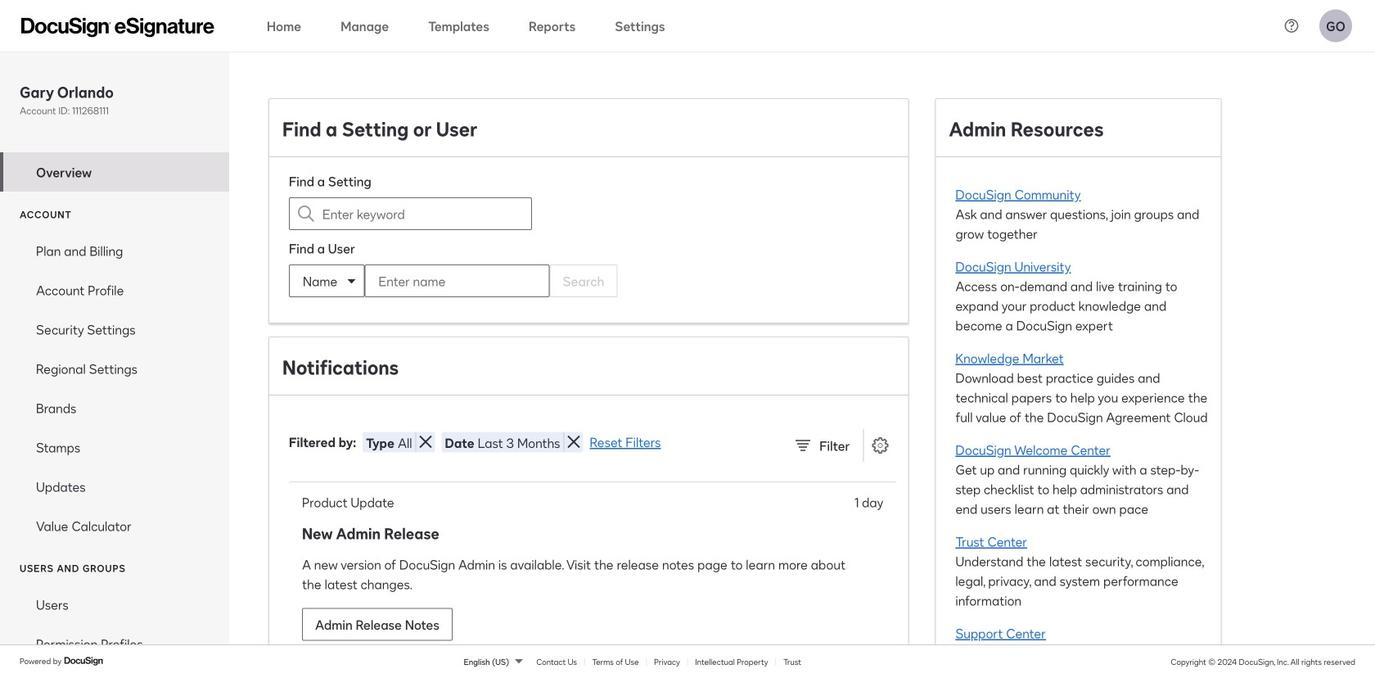 Task type: vqa. For each thing, say whether or not it's contained in the screenshot.
sending logo
no



Task type: describe. For each thing, give the bounding box(es) containing it.
users and groups element
[[0, 585, 229, 678]]

docusign admin image
[[21, 18, 215, 37]]



Task type: locate. For each thing, give the bounding box(es) containing it.
Enter name text field
[[366, 265, 516, 296]]

docusign image
[[64, 654, 105, 668]]

account element
[[0, 231, 229, 545]]

Enter keyword text field
[[323, 198, 499, 229]]



